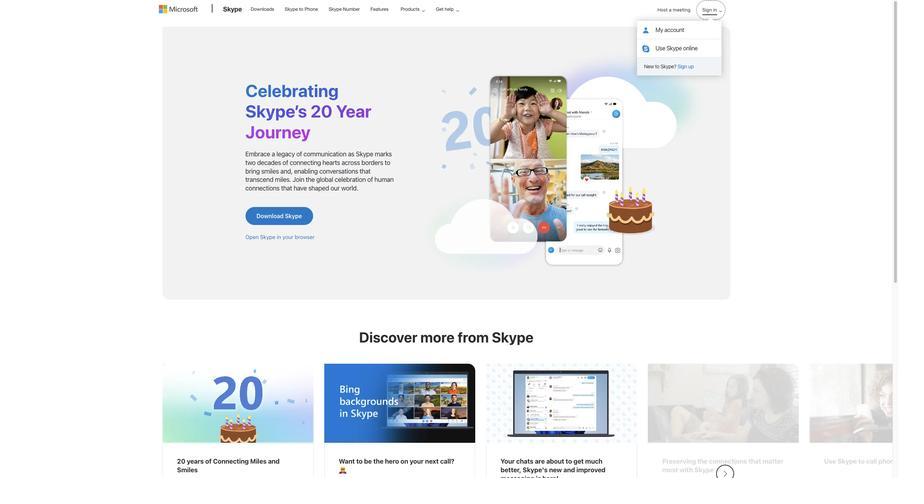 Task type: locate. For each thing, give the bounding box(es) containing it.
open
[[245, 234, 259, 240]]

to inside your chats are about to get much better, skype's new and improved messaging is here!
[[566, 458, 572, 466]]

1 vertical spatial 20
[[177, 458, 185, 466]]

picture of skype modern message chat with side bar. image
[[486, 364, 637, 443]]

of right years
[[205, 458, 212, 466]]

skype's
[[523, 467, 548, 474]]

up
[[689, 63, 694, 69]]

1 horizontal spatial the
[[374, 458, 384, 466]]

0 horizontal spatial in
[[277, 234, 281, 240]]

1 horizontal spatial a
[[669, 7, 672, 13]]

0 vertical spatial in
[[714, 7, 717, 13]]

0 vertical spatial 20
[[311, 101, 333, 121]]

0 horizontal spatial that
[[281, 185, 292, 192]]

more
[[421, 329, 455, 346]]

the right be
[[374, 458, 384, 466]]

to for phone
[[299, 6, 303, 12]]

0 horizontal spatial the
[[306, 176, 315, 184]]

sign left up on the top of the page
[[678, 63, 687, 69]]

1 vertical spatial in
[[277, 234, 281, 240]]

to for skype?
[[655, 63, 660, 69]]

menu
[[637, 21, 722, 76]]

20 inside celebrating skype's 20 year journey
[[311, 101, 333, 121]]

menu bar
[[159, 1, 734, 76]]

and right miles
[[268, 458, 280, 466]]

0 horizontal spatial a
[[272, 150, 275, 158]]

get
[[436, 6, 444, 12]]

and inside your chats are about to get much better, skype's new and improved messaging is here!
[[564, 467, 575, 474]]

products
[[401, 6, 420, 12]]

my account link
[[637, 21, 722, 39]]

celebrating skype's 20 year journey
[[245, 80, 372, 142]]

discover more from skype
[[359, 329, 534, 346]]

20
[[311, 101, 333, 121], [177, 458, 185, 466]]

sign left arrow down image
[[703, 7, 712, 13]]

use
[[656, 45, 666, 51]]

skype
[[223, 5, 242, 13], [285, 6, 298, 12], [329, 6, 342, 12], [667, 45, 682, 51], [356, 150, 373, 158], [285, 213, 302, 220], [260, 234, 276, 240], [492, 329, 534, 346]]

1 horizontal spatial that
[[360, 167, 371, 175]]

20 years of connecting miles and smiles
[[177, 458, 280, 474]]

in down download skype link
[[277, 234, 281, 240]]

🦸
[[339, 467, 347, 474]]

next
[[425, 458, 439, 466]]

download skype
[[257, 213, 302, 220]]

number
[[343, 6, 360, 12]]

messaging
[[501, 475, 535, 478]]

sign in link
[[697, 1, 725, 19]]

0 vertical spatial sign
[[703, 7, 712, 13]]

are
[[535, 458, 545, 466]]

your left browser at left
[[283, 234, 294, 240]]

1 horizontal spatial your
[[410, 458, 424, 466]]

on
[[401, 458, 408, 466]]

a inside embrace a legacy of communication as skype marks two decades of connecting hearts across borders to bring smiles and, enabling conversations that transcend miles. join the global celebration of human connections that have shaped our world.
[[272, 150, 275, 158]]

your
[[283, 234, 294, 240], [410, 458, 424, 466]]

that down borders
[[360, 167, 371, 175]]

20 left year
[[311, 101, 333, 121]]

a right host
[[669, 7, 672, 13]]

0 horizontal spatial your
[[283, 234, 294, 240]]

a inside menu bar
[[669, 7, 672, 13]]

call?
[[440, 458, 455, 466]]

that
[[360, 167, 371, 175], [281, 185, 292, 192]]

and down "get" at the right bottom
[[564, 467, 575, 474]]

join
[[293, 176, 304, 184]]

1 vertical spatial a
[[272, 150, 275, 158]]

0 horizontal spatial and
[[268, 458, 280, 466]]

that down miles.
[[281, 185, 292, 192]]

the
[[306, 176, 315, 184], [374, 458, 384, 466]]

1 vertical spatial and
[[564, 467, 575, 474]]

1 horizontal spatial in
[[714, 7, 717, 13]]

open skype in your browser link
[[245, 234, 315, 240]]

0 vertical spatial a
[[669, 7, 672, 13]]

0 horizontal spatial 20
[[177, 458, 185, 466]]

have
[[294, 185, 307, 192]]

a up decades
[[272, 150, 275, 158]]

picture of skype logo and cake celebrating 20 years of skype image
[[162, 364, 313, 443]]

to left phone
[[299, 6, 303, 12]]

and
[[268, 458, 280, 466], [564, 467, 575, 474]]

0 vertical spatial the
[[306, 176, 315, 184]]

chats
[[517, 458, 534, 466]]

to left "get" at the right bottom
[[566, 458, 572, 466]]

celebrating skype's 20 year journey main content
[[0, 23, 899, 478]]

skype inside embrace a legacy of communication as skype marks two decades of connecting hearts across borders to bring smiles and, enabling conversations that transcend miles. join the global celebration of human connections that have shaped our world.
[[356, 150, 373, 158]]

browser
[[295, 234, 315, 240]]

menu containing my account
[[637, 21, 722, 76]]

here!
[[543, 475, 559, 478]]

to down marks
[[385, 159, 390, 166]]

to left be
[[357, 458, 363, 466]]

new
[[549, 467, 562, 474]]

your right on
[[410, 458, 424, 466]]

improved
[[577, 467, 606, 474]]

skype?
[[661, 63, 677, 69]]

get
[[574, 458, 584, 466]]

skype link
[[220, 0, 246, 20]]

in
[[714, 7, 717, 13], [277, 234, 281, 240]]

of
[[297, 150, 302, 158], [283, 159, 288, 166], [368, 176, 373, 184], [205, 458, 212, 466]]

microsoft image
[[159, 5, 198, 13]]

a
[[669, 7, 672, 13], [272, 150, 275, 158]]

in right meeting
[[714, 7, 717, 13]]

1 vertical spatial the
[[374, 458, 384, 466]]

connecting
[[290, 159, 321, 166]]

two
[[245, 159, 256, 166]]

to for be
[[357, 458, 363, 466]]

a for host
[[669, 7, 672, 13]]

of inside "20 years of connecting miles and smiles"
[[205, 458, 212, 466]]

20 inside "20 years of connecting miles and smiles"
[[177, 458, 185, 466]]

0 vertical spatial your
[[283, 234, 294, 240]]

menu inside menu bar
[[637, 21, 722, 76]]

marks
[[375, 150, 392, 158]]

the down enabling
[[306, 176, 315, 184]]

much
[[586, 458, 603, 466]]

0 vertical spatial and
[[268, 458, 280, 466]]

years
[[187, 458, 204, 466]]

1 horizontal spatial and
[[564, 467, 575, 474]]

use skype online
[[656, 45, 698, 51]]

the inside embrace a legacy of communication as skype marks two decades of connecting hearts across borders to bring smiles and, enabling conversations that transcend miles. join the global celebration of human connections that have shaped our world.
[[306, 176, 315, 184]]

20 up smiles
[[177, 458, 185, 466]]

in inside menu bar
[[714, 7, 717, 13]]

and inside "20 years of connecting miles and smiles"
[[268, 458, 280, 466]]

host
[[658, 7, 668, 13]]

from
[[458, 329, 489, 346]]

borders
[[362, 159, 383, 166]]

in inside main content
[[277, 234, 281, 240]]

to right new in the top of the page
[[655, 63, 660, 69]]

to
[[299, 6, 303, 12], [655, 63, 660, 69], [385, 159, 390, 166], [357, 458, 363, 466], [566, 458, 572, 466]]

to inside embrace a legacy of communication as skype marks two decades of connecting hearts across borders to bring smiles and, enabling conversations that transcend miles. join the global celebration of human connections that have shaped our world.
[[385, 159, 390, 166]]

1 vertical spatial sign
[[678, 63, 687, 69]]

your inside ​want to be the hero on your next call? 🦸
[[410, 458, 424, 466]]

better,
[[501, 467, 522, 474]]

1 horizontal spatial 20
[[311, 101, 333, 121]]

my account
[[656, 27, 685, 33]]

account
[[665, 27, 685, 33]]

​want
[[339, 458, 355, 466]]

your chats are about to get much better, skype's new and improved messaging is here!
[[501, 458, 606, 478]]

products button
[[395, 0, 431, 18]]

to inside ​want to be the hero on your next call? 🦸
[[357, 458, 363, 466]]

1 vertical spatial your
[[410, 458, 424, 466]]



Task type: describe. For each thing, give the bounding box(es) containing it.
downloads
[[251, 6, 274, 12]]

discover
[[359, 329, 418, 346]]

features link
[[367, 0, 392, 18]]

conversations
[[319, 167, 358, 175]]

new to skype? sign up
[[644, 63, 694, 69]]

shaped
[[308, 185, 329, 192]]

your
[[501, 458, 515, 466]]

of left human
[[368, 176, 373, 184]]

skype number
[[329, 6, 360, 12]]

decades
[[257, 159, 281, 166]]

get help
[[436, 6, 454, 12]]

the inside ​want to be the hero on your next call? 🦸
[[374, 458, 384, 466]]

miles
[[250, 458, 267, 466]]

bring
[[245, 167, 260, 175]]

online
[[683, 45, 698, 51]]

skype to phone link
[[282, 0, 321, 18]]

as
[[348, 150, 355, 158]]

get help button
[[430, 0, 465, 18]]

smiles
[[261, 167, 279, 175]]

transcend
[[245, 176, 274, 184]]

is
[[536, 475, 541, 478]]

celebration
[[335, 176, 366, 184]]

0 horizontal spatial sign
[[678, 63, 687, 69]]

connecting
[[213, 458, 249, 466]]

user image
[[643, 27, 650, 34]]

embrace a legacy of communication as skype marks two decades of connecting hearts across borders to bring smiles and, enabling conversations that transcend miles. join the global celebration of human connections that have shaped our world.
[[245, 150, 394, 192]]

legacy
[[277, 150, 295, 158]]

1 vertical spatial that
[[281, 185, 292, 192]]

year
[[336, 101, 372, 121]]

downloads link
[[248, 0, 277, 18]]

host a meeting
[[658, 7, 691, 13]]

0 vertical spatial that
[[360, 167, 371, 175]]

1 horizontal spatial sign
[[703, 7, 712, 13]]

of down "legacy"
[[283, 159, 288, 166]]

host a meeting link
[[652, 1, 697, 19]]

download
[[257, 213, 284, 220]]

celebrating
[[245, 80, 339, 101]]

picture of skype light stage call in progress with bing backgrounds and text bing backgrounds in skype. image
[[324, 364, 475, 443]]

menu bar containing my account
[[159, 1, 734, 76]]

of up "connecting"
[[297, 150, 302, 158]]

skype number link
[[326, 0, 363, 18]]

my
[[656, 27, 663, 33]]

great video calling with skype image
[[418, 48, 709, 278]]

be
[[364, 458, 372, 466]]

new
[[644, 63, 654, 69]]

arrow down image
[[717, 7, 725, 15]]

​want to be the hero on your next call? 🦸
[[339, 458, 455, 474]]

enabling
[[294, 167, 318, 175]]

skype's
[[245, 101, 307, 121]]

download skype link
[[245, 207, 313, 225]]

communication
[[304, 150, 347, 158]]

skype image
[[643, 45, 650, 53]]

journey
[[245, 122, 311, 142]]

miles.
[[275, 176, 291, 184]]

phone
[[305, 6, 318, 12]]

hearts
[[323, 159, 340, 166]]

use skype online link
[[637, 39, 722, 57]]

global
[[316, 176, 333, 184]]

features
[[371, 6, 389, 12]]

world.
[[341, 185, 358, 192]]

and,
[[281, 167, 293, 175]]

smiles
[[177, 467, 198, 474]]

a for embrace
[[272, 150, 275, 158]]

meeting
[[673, 7, 691, 13]]

our
[[331, 185, 340, 192]]

open skype in your browser
[[245, 234, 315, 240]]

embrace
[[245, 150, 270, 158]]

about
[[547, 458, 565, 466]]

sign in
[[703, 7, 717, 13]]

help
[[445, 6, 454, 12]]

connections
[[245, 185, 280, 192]]

skype to phone
[[285, 6, 318, 12]]

across
[[342, 159, 360, 166]]

hero
[[385, 458, 399, 466]]



Task type: vqa. For each thing, say whether or not it's contained in the screenshot.
​Want
yes



